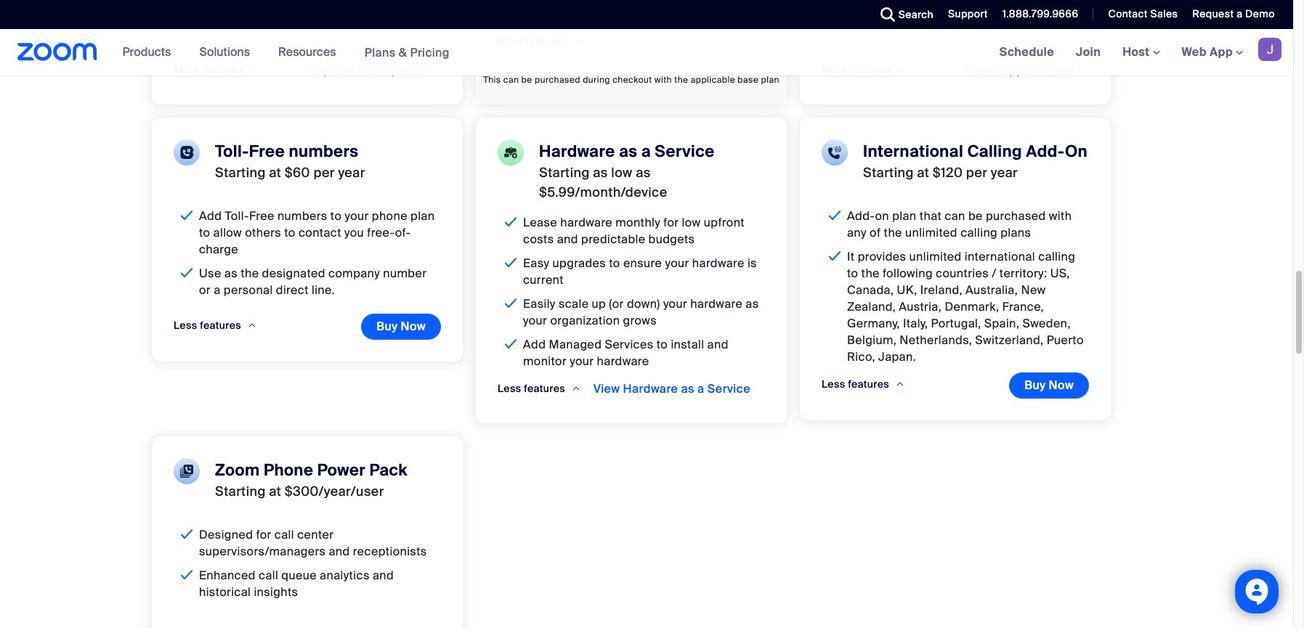 Task type: vqa. For each thing, say whether or not it's contained in the screenshot.
'To' in the Easy Upgrades To Ensure Your Hardware Is Current
yes



Task type: describe. For each thing, give the bounding box(es) containing it.
allow
[[213, 225, 242, 240]]

down image for view support plans more features button
[[898, 62, 908, 78]]

your inside the add toll-free numbers to your phone plan to allow others to contact you free-of- charge
[[345, 208, 369, 224]]

ok image for it provides unlimited international calling to the following countries / territory: us, canada, uk, ireland, australia, new zealand, austria, denmark, france, germany, italy, portugal, spain, sweden, belgium, netherlands, switzerland, puerto rico, japan.
[[826, 248, 845, 265]]

down)
[[627, 296, 660, 312]]

calling
[[968, 141, 1023, 162]]

add- inside "add-on plan that can be purchased with any of the unlimited calling plans"
[[847, 208, 875, 224]]

spain,
[[985, 316, 1020, 331]]

be inside "add-on plan that can be purchased with any of the unlimited calling plans"
[[969, 208, 983, 224]]

numbers inside 'toll-free numbers starting at $60 per year'
[[289, 141, 359, 162]]

to up charge
[[199, 225, 210, 240]]

to inside it provides unlimited international calling to the following countries / territory: us, canada, uk, ireland, australia, new zealand, austria, denmark, france, germany, italy, portugal, spain, sweden, belgium, netherlands, switzerland, puerto rico, japan.
[[847, 266, 859, 281]]

it
[[847, 249, 855, 264]]

calling inside "add-on plan that can be purchased with any of the unlimited calling plans"
[[961, 225, 998, 240]]

provides
[[858, 249, 907, 264]]

0 vertical spatial can
[[504, 74, 519, 85]]

use
[[199, 266, 221, 281]]

personal
[[224, 283, 273, 298]]

(or
[[609, 296, 624, 312]]

web app
[[1182, 44, 1233, 60]]

hardware inside lease hardware monthly for low upfront costs and predictable budgets
[[561, 215, 613, 230]]

a inside use as the designated company number or a personal direct line.
[[214, 283, 221, 298]]

a left the demo
[[1237, 7, 1243, 20]]

1.888.799.9666
[[1003, 7, 1079, 20]]

japan.
[[879, 349, 917, 365]]

a inside hardware as a service starting as low as $5.99/month/device
[[642, 141, 651, 162]]

plans & pricing
[[365, 45, 450, 60]]

queue
[[282, 568, 317, 583]]

explore workspaces link
[[296, 58, 441, 83]]

enhanced call queue analytics and historical insights
[[199, 568, 394, 600]]

is
[[748, 256, 757, 271]]

request a demo
[[1193, 7, 1276, 20]]

now for numbers
[[401, 319, 426, 334]]

a down install
[[698, 381, 705, 397]]

1 vertical spatial service
[[708, 381, 751, 397]]

profile picture image
[[1259, 38, 1282, 61]]

can inside "add-on plan that can be purchased with any of the unlimited calling plans"
[[945, 208, 966, 224]]

puerto
[[1047, 333, 1084, 348]]

meetings navigation
[[989, 29, 1294, 76]]

belgium,
[[847, 333, 897, 348]]

unlimited inside "add-on plan that can be purchased with any of the unlimited calling plans"
[[906, 225, 958, 240]]

designed
[[199, 527, 253, 543]]

switzerland,
[[976, 333, 1044, 348]]

rico,
[[847, 349, 876, 365]]

your down easily
[[523, 313, 547, 328]]

monthly
[[616, 215, 661, 230]]

ireland,
[[921, 283, 963, 298]]

up image for international
[[895, 377, 906, 392]]

checkout
[[613, 74, 652, 85]]

up image for toll-
[[247, 318, 257, 333]]

managed
[[549, 337, 602, 352]]

to right others on the left of the page
[[284, 225, 296, 240]]

at for international calling add-on
[[917, 164, 930, 181]]

company
[[329, 266, 380, 281]]

search
[[899, 8, 934, 21]]

products
[[123, 44, 171, 60]]

solutions
[[199, 44, 250, 60]]

to inside easy upgrades to ensure your hardware is current
[[609, 256, 620, 271]]

ok image for easy upgrades to ensure your hardware is current
[[502, 255, 521, 272]]

us,
[[1051, 266, 1070, 281]]

contact sales
[[1109, 7, 1178, 20]]

year inside 'toll-free numbers starting at $60 per year'
[[338, 164, 365, 181]]

enhanced
[[199, 568, 256, 583]]

starting for hardware as a service
[[539, 164, 590, 181]]

easily scale up (or down) your hardware as your organization grows
[[523, 296, 759, 328]]

plan inside the add toll-free numbers to your phone plan to allow others to contact you free-of- charge
[[411, 208, 435, 224]]

add-on plan that can be purchased with any of the unlimited calling plans
[[847, 208, 1072, 240]]

it provides unlimited international calling to the following countries / territory: us, canada, uk, ireland, australia, new zealand, austria, denmark, france, germany, italy, portugal, spain, sweden, belgium, netherlands, switzerland, puerto rico, japan.
[[847, 249, 1084, 365]]

that
[[920, 208, 942, 224]]

scale
[[559, 296, 589, 312]]

plans
[[1001, 225, 1032, 240]]

buy now for numbers
[[377, 319, 426, 334]]

your inside add managed services to install and monitor your hardware
[[570, 354, 594, 369]]

phone
[[264, 460, 313, 481]]

add for add managed services to install and monitor your hardware
[[523, 337, 546, 352]]

use as the designated company number or a personal direct line.
[[199, 266, 427, 298]]

more features button for view support plans
[[822, 58, 908, 82]]

ok image for designed for call center supervisors/managers and receptionists
[[177, 527, 197, 543]]

purchased inside "add-on plan that can be purchased with any of the unlimited calling plans"
[[986, 208, 1046, 224]]

pricing
[[410, 45, 450, 60]]

0 horizontal spatial purchased
[[535, 74, 581, 85]]

solutions button
[[199, 29, 257, 76]]

starting inside 'toll-free numbers starting at $60 per year'
[[215, 164, 266, 181]]

during
[[583, 74, 611, 85]]

sales
[[1151, 7, 1178, 20]]

more features for view support plans
[[822, 63, 892, 76]]

view for view hardware as a service
[[594, 381, 620, 397]]

the left 'applicable'
[[675, 74, 689, 85]]

your inside easy upgrades to ensure your hardware is current
[[665, 256, 690, 271]]

view for view support plans
[[965, 62, 992, 78]]

call inside the enhanced call queue analytics and historical insights
[[259, 568, 278, 583]]

of-
[[395, 225, 411, 240]]

request
[[1193, 7, 1234, 20]]

less features for toll-free numbers
[[174, 319, 241, 332]]

host button
[[1123, 44, 1160, 60]]

for inside designed for call center supervisors/managers and receptionists
[[256, 527, 272, 543]]

schedule link
[[989, 29, 1066, 76]]

explore workspaces
[[310, 62, 427, 78]]

line.
[[312, 283, 335, 298]]

more features button for explore workspaces
[[174, 58, 259, 82]]

less features button for toll-
[[174, 314, 257, 338]]

1 horizontal spatial plan
[[761, 74, 780, 85]]

base
[[738, 74, 759, 85]]

of
[[870, 225, 881, 240]]

toll-free numbers starting at $60 per year
[[215, 141, 365, 181]]

$60
[[285, 164, 310, 181]]

and inside designed for call center supervisors/managers and receptionists
[[329, 544, 350, 559]]

territory:
[[1000, 266, 1048, 281]]

international
[[863, 141, 964, 162]]

receptionists
[[353, 544, 427, 559]]

on
[[1065, 141, 1088, 162]]

plans inside 'product information' navigation
[[365, 45, 396, 60]]

less for international
[[822, 378, 846, 391]]

view support plans link
[[950, 58, 1090, 83]]

web app button
[[1182, 44, 1244, 60]]

supervisors/managers
[[199, 544, 326, 559]]

upgrades
[[553, 256, 606, 271]]

current
[[523, 272, 564, 288]]

search button
[[870, 0, 938, 29]]

products button
[[123, 29, 178, 76]]

app
[[1210, 44, 1233, 60]]

year inside international calling add-on starting at $120 per year
[[991, 164, 1018, 181]]

add managed services to install and monitor your hardware
[[523, 337, 729, 369]]

0 horizontal spatial be
[[522, 74, 533, 85]]

numbers inside the add toll-free numbers to your phone plan to allow others to contact you free-of- charge
[[278, 208, 328, 224]]

ok image for easily scale up (or down) your hardware as your organization grows
[[502, 296, 521, 312]]

ok image for enhanced call queue analytics and historical insights
[[177, 567, 197, 584]]

banner containing products
[[0, 29, 1294, 76]]

toll- inside the add toll-free numbers to your phone plan to allow others to contact you free-of- charge
[[225, 208, 249, 224]]

austria,
[[899, 299, 942, 314]]

buy for add-
[[1025, 378, 1046, 393]]

0 horizontal spatial support
[[949, 7, 988, 20]]

denmark,
[[945, 299, 1000, 314]]

analytics
[[320, 568, 370, 583]]

buy now link for add-
[[1010, 373, 1090, 399]]

ok image for use as the designated company number or a personal direct line.
[[177, 265, 197, 282]]

1 vertical spatial plans
[[1044, 62, 1075, 78]]



Task type: locate. For each thing, give the bounding box(es) containing it.
historical
[[199, 585, 251, 600]]

0 horizontal spatial per
[[314, 164, 335, 181]]

1 horizontal spatial add
[[523, 337, 546, 352]]

now down number
[[401, 319, 426, 334]]

0 vertical spatial add-
[[1027, 141, 1065, 162]]

and inside the enhanced call queue analytics and historical insights
[[373, 568, 394, 583]]

0 vertical spatial buy
[[377, 319, 398, 334]]

less features button for hardware
[[498, 377, 581, 401]]

0 vertical spatial be
[[522, 74, 533, 85]]

up image down the personal at the top left of page
[[247, 318, 257, 333]]

web
[[1182, 44, 1207, 60]]

purchased up plans
[[986, 208, 1046, 224]]

more features up this
[[498, 35, 568, 48]]

support right 'search'
[[949, 7, 988, 20]]

ok image left easy
[[502, 255, 521, 272]]

0 vertical spatial toll-
[[215, 141, 249, 162]]

applicable
[[691, 74, 736, 85]]

view support plans
[[965, 62, 1075, 78]]

ok image left the enhanced
[[177, 567, 197, 584]]

starting left $60
[[215, 164, 266, 181]]

less features down or
[[174, 319, 241, 332]]

at inside international calling add-on starting at $120 per year
[[917, 164, 930, 181]]

buy for numbers
[[377, 319, 398, 334]]

less
[[174, 319, 197, 332], [822, 378, 846, 391], [498, 382, 522, 395]]

less features for international calling add-on
[[822, 378, 890, 391]]

contact
[[1109, 7, 1148, 20]]

starting for international calling add-on
[[863, 164, 914, 181]]

starting for zoom phone power pack
[[215, 483, 266, 501]]

designed for call center supervisors/managers and receptionists
[[199, 527, 427, 559]]

year down calling
[[991, 164, 1018, 181]]

1 horizontal spatial for
[[664, 215, 679, 230]]

resources button
[[278, 29, 343, 76]]

at left $60
[[269, 164, 281, 181]]

unlimited inside it provides unlimited international calling to the following countries / territory: us, canada, uk, ireland, australia, new zealand, austria, denmark, france, germany, italy, portugal, spain, sweden, belgium, netherlands, switzerland, puerto rico, japan.
[[910, 249, 962, 264]]

down image down search button
[[898, 62, 908, 78]]

calling up us,
[[1039, 249, 1076, 264]]

0 horizontal spatial with
[[655, 74, 672, 85]]

hardware up $5.99/month/device
[[539, 141, 615, 162]]

uk,
[[897, 283, 918, 298]]

0 vertical spatial down image
[[573, 34, 584, 49]]

install
[[671, 337, 705, 352]]

0 horizontal spatial more features button
[[174, 58, 259, 82]]

unlimited up countries
[[910, 249, 962, 264]]

1 horizontal spatial purchased
[[986, 208, 1046, 224]]

0 vertical spatial buy now
[[377, 319, 426, 334]]

predictable
[[582, 232, 646, 247]]

and up analytics
[[329, 544, 350, 559]]

less features button down rico,
[[822, 373, 906, 397]]

plans & pricing link
[[365, 45, 450, 60], [365, 45, 450, 60]]

0 vertical spatial support
[[949, 7, 988, 20]]

now for add-
[[1049, 378, 1074, 393]]

free inside the add toll-free numbers to your phone plan to allow others to contact you free-of- charge
[[249, 208, 275, 224]]

add toll-free numbers to your phone plan to allow others to contact you free-of- charge
[[199, 208, 435, 257]]

0 vertical spatial service
[[655, 141, 715, 162]]

call up insights
[[259, 568, 278, 583]]

countries
[[936, 266, 989, 281]]

a up $5.99/month/device
[[642, 141, 651, 162]]

$120
[[933, 164, 963, 181]]

0 horizontal spatial add
[[199, 208, 222, 224]]

add inside add managed services to install and monitor your hardware
[[523, 337, 546, 352]]

0 horizontal spatial more features
[[174, 63, 243, 76]]

1 vertical spatial buy
[[1025, 378, 1046, 393]]

up image down japan.
[[895, 377, 906, 392]]

year
[[338, 164, 365, 181], [991, 164, 1018, 181]]

for inside lease hardware monthly for low upfront costs and predictable budgets
[[664, 215, 679, 230]]

1 horizontal spatial view
[[965, 62, 992, 78]]

as inside "easily scale up (or down) your hardware as your organization grows"
[[746, 296, 759, 312]]

0 horizontal spatial for
[[256, 527, 272, 543]]

services
[[605, 337, 654, 352]]

support down schedule
[[995, 62, 1041, 78]]

canada,
[[847, 283, 894, 298]]

1 vertical spatial calling
[[1039, 249, 1076, 264]]

buy down number
[[377, 319, 398, 334]]

lease hardware monthly for low upfront costs and predictable budgets
[[523, 215, 745, 247]]

down image
[[249, 62, 259, 78]]

year right $60
[[338, 164, 365, 181]]

international calling add-on starting at $120 per year
[[863, 141, 1088, 181]]

view hardware as a service
[[594, 381, 751, 397]]

2 horizontal spatial plan
[[893, 208, 917, 224]]

0 vertical spatial free
[[249, 141, 285, 162]]

hardware
[[561, 215, 613, 230], [693, 256, 745, 271], [691, 296, 743, 312], [597, 354, 649, 369]]

as inside use as the designated company number or a personal direct line.
[[224, 266, 238, 281]]

0 horizontal spatial up image
[[247, 318, 257, 333]]

can right this
[[504, 74, 519, 85]]

0 horizontal spatial buy
[[377, 319, 398, 334]]

for up the 'supervisors/managers'
[[256, 527, 272, 543]]

plan right "on" in the right of the page
[[893, 208, 917, 224]]

0 vertical spatial unlimited
[[906, 225, 958, 240]]

1 vertical spatial hardware
[[623, 381, 678, 397]]

ok image
[[177, 208, 197, 224], [826, 208, 845, 224], [502, 214, 521, 231], [502, 336, 521, 353]]

hardware inside "easily scale up (or down) your hardware as your organization grows"
[[691, 296, 743, 312]]

the inside "add-on plan that can be purchased with any of the unlimited calling plans"
[[884, 225, 903, 240]]

add- right calling
[[1027, 141, 1065, 162]]

buy now
[[377, 319, 426, 334], [1025, 378, 1074, 393]]

0 horizontal spatial less
[[174, 319, 197, 332]]

less features
[[174, 319, 241, 332], [822, 378, 890, 391], [498, 382, 566, 395]]

hardware inside add managed services to install and monitor your hardware
[[597, 354, 649, 369]]

1 horizontal spatial less features button
[[498, 377, 581, 401]]

view hardware as a service link
[[594, 377, 765, 402]]

free inside 'toll-free numbers starting at $60 per year'
[[249, 141, 285, 162]]

hardware
[[539, 141, 615, 162], [623, 381, 678, 397]]

call up the 'supervisors/managers'
[[275, 527, 294, 543]]

starting down zoom
[[215, 483, 266, 501]]

less features down monitor
[[498, 382, 566, 395]]

the
[[675, 74, 689, 85], [884, 225, 903, 240], [241, 266, 259, 281], [862, 266, 880, 281]]

starting inside zoom phone power pack starting at $300/year/user
[[215, 483, 266, 501]]

be right this
[[522, 74, 533, 85]]

2 horizontal spatial less features button
[[822, 373, 906, 397]]

buy now for add-
[[1025, 378, 1074, 393]]

0 horizontal spatial more
[[174, 63, 199, 76]]

1 horizontal spatial can
[[945, 208, 966, 224]]

1 vertical spatial numbers
[[278, 208, 328, 224]]

join link
[[1066, 29, 1112, 76]]

and right install
[[708, 337, 729, 352]]

at for zoom phone power pack
[[269, 483, 281, 501]]

now down "puerto"
[[1049, 378, 1074, 393]]

request a demo link
[[1182, 0, 1294, 29], [1193, 7, 1276, 20]]

hardware up install
[[691, 296, 743, 312]]

easy
[[523, 256, 550, 271]]

starting inside international calling add-on starting at $120 per year
[[863, 164, 914, 181]]

your up you
[[345, 208, 369, 224]]

1 vertical spatial now
[[1049, 378, 1074, 393]]

starting
[[215, 164, 266, 181], [539, 164, 590, 181], [863, 164, 914, 181], [215, 483, 266, 501]]

hardware inside hardware as a service starting as low as $5.99/month/device
[[539, 141, 615, 162]]

0 horizontal spatial less features button
[[174, 314, 257, 338]]

1 per from the left
[[314, 164, 335, 181]]

a
[[1237, 7, 1243, 20], [642, 141, 651, 162], [214, 283, 221, 298], [698, 381, 705, 397]]

0 horizontal spatial hardware
[[539, 141, 615, 162]]

1 horizontal spatial support
[[995, 62, 1041, 78]]

starting down international
[[863, 164, 914, 181]]

ok image left easily
[[502, 296, 521, 312]]

up image
[[247, 318, 257, 333], [895, 377, 906, 392], [571, 381, 581, 397]]

free up $60
[[249, 141, 285, 162]]

0 horizontal spatial buy now
[[377, 319, 426, 334]]

at inside zoom phone power pack starting at $300/year/user
[[269, 483, 281, 501]]

1 vertical spatial low
[[682, 215, 701, 230]]

1 horizontal spatial plans
[[1044, 62, 1075, 78]]

more features down search button
[[822, 63, 892, 76]]

your down the budgets
[[665, 256, 690, 271]]

0 vertical spatial add
[[199, 208, 222, 224]]

1 horizontal spatial year
[[991, 164, 1018, 181]]

0 vertical spatial for
[[664, 215, 679, 230]]

calling up international
[[961, 225, 998, 240]]

low inside lease hardware monthly for low upfront costs and predictable budgets
[[682, 215, 701, 230]]

calling
[[961, 225, 998, 240], [1039, 249, 1076, 264]]

0 vertical spatial hardware
[[539, 141, 615, 162]]

at inside 'toll-free numbers starting at $60 per year'
[[269, 164, 281, 181]]

less features down rico,
[[822, 378, 890, 391]]

1 horizontal spatial now
[[1049, 378, 1074, 393]]

ok image left designed
[[177, 527, 197, 543]]

buy now link for numbers
[[361, 314, 441, 340]]

add up allow
[[199, 208, 222, 224]]

1 vertical spatial purchased
[[986, 208, 1046, 224]]

buy now link down "puerto"
[[1010, 373, 1090, 399]]

less features for hardware as a service
[[498, 382, 566, 395]]

1 vertical spatial for
[[256, 527, 272, 543]]

add- up any
[[847, 208, 875, 224]]

1 vertical spatial down image
[[898, 62, 908, 78]]

any
[[847, 225, 867, 240]]

unlimited down that
[[906, 225, 958, 240]]

less for hardware
[[498, 382, 522, 395]]

1 horizontal spatial less features
[[498, 382, 566, 395]]

with right checkout
[[655, 74, 672, 85]]

a right or
[[214, 283, 221, 298]]

buy now link
[[361, 314, 441, 340], [1010, 373, 1090, 399]]

0 horizontal spatial calling
[[961, 225, 998, 240]]

your down managed
[[570, 354, 594, 369]]

plan up 'of-'
[[411, 208, 435, 224]]

now
[[401, 319, 426, 334], [1049, 378, 1074, 393]]

0 horizontal spatial add-
[[847, 208, 875, 224]]

ok image for toll-
[[177, 208, 197, 224]]

call inside designed for call center supervisors/managers and receptionists
[[275, 527, 294, 543]]

center
[[297, 527, 334, 543]]

1 horizontal spatial less
[[498, 382, 522, 395]]

purchased
[[535, 74, 581, 85], [986, 208, 1046, 224]]

australia,
[[966, 283, 1018, 298]]

&
[[399, 45, 407, 60]]

join
[[1076, 44, 1101, 60]]

add for add toll-free numbers to your phone plan to allow others to contact you free-of- charge
[[199, 208, 222, 224]]

0 vertical spatial call
[[275, 527, 294, 543]]

hardware inside easy upgrades to ensure your hardware is current
[[693, 256, 745, 271]]

1 horizontal spatial down image
[[898, 62, 908, 78]]

organization
[[551, 313, 620, 328]]

0 vertical spatial with
[[655, 74, 672, 85]]

free
[[249, 141, 285, 162], [249, 208, 275, 224]]

less features button down monitor
[[498, 377, 581, 401]]

1 year from the left
[[338, 164, 365, 181]]

1 horizontal spatial per
[[967, 164, 988, 181]]

at down phone
[[269, 483, 281, 501]]

low inside hardware as a service starting as low as $5.99/month/device
[[612, 164, 633, 181]]

product information navigation
[[112, 29, 461, 76]]

and up upgrades
[[557, 232, 578, 247]]

up image down managed
[[571, 381, 581, 397]]

1 horizontal spatial up image
[[571, 381, 581, 397]]

buy now link down number
[[361, 314, 441, 340]]

2 horizontal spatial more
[[822, 63, 848, 76]]

1 vertical spatial buy now link
[[1010, 373, 1090, 399]]

low up $5.99/month/device
[[612, 164, 633, 181]]

1 horizontal spatial low
[[682, 215, 701, 230]]

toll- inside 'toll-free numbers starting at $60 per year'
[[215, 141, 249, 162]]

1 free from the top
[[249, 141, 285, 162]]

the up the personal at the top left of page
[[241, 266, 259, 281]]

direct
[[276, 283, 309, 298]]

plans
[[365, 45, 396, 60], [1044, 62, 1075, 78]]

0 horizontal spatial now
[[401, 319, 426, 334]]

the right of
[[884, 225, 903, 240]]

numbers up contact
[[278, 208, 328, 224]]

1 vertical spatial add
[[523, 337, 546, 352]]

zoom
[[215, 460, 260, 481]]

1 horizontal spatial more
[[498, 35, 524, 48]]

hardware down services at the bottom of the page
[[597, 354, 649, 369]]

more for view support plans
[[822, 63, 848, 76]]

1 vertical spatial view
[[594, 381, 620, 397]]

support
[[949, 7, 988, 20], [995, 62, 1041, 78]]

ok image for international
[[826, 208, 845, 224]]

plan right base at top right
[[761, 74, 780, 85]]

2 free from the top
[[249, 208, 275, 224]]

2 horizontal spatial more features
[[822, 63, 892, 76]]

1 horizontal spatial buy
[[1025, 378, 1046, 393]]

2 horizontal spatial less features
[[822, 378, 890, 391]]

less features button for international
[[822, 373, 906, 397]]

1 vertical spatial buy now
[[1025, 378, 1074, 393]]

more features down solutions
[[174, 63, 243, 76]]

calling inside it provides unlimited international calling to the following countries / territory: us, canada, uk, ireland, australia, new zealand, austria, denmark, france, germany, italy, portugal, spain, sweden, belgium, netherlands, switzerland, puerto rico, japan.
[[1039, 249, 1076, 264]]

for up the budgets
[[664, 215, 679, 230]]

$300/year/user
[[285, 483, 384, 501]]

to inside add managed services to install and monitor your hardware
[[657, 337, 668, 352]]

you
[[344, 225, 364, 240]]

2 per from the left
[[967, 164, 988, 181]]

1 vertical spatial support
[[995, 62, 1041, 78]]

zealand,
[[847, 299, 896, 314]]

add
[[199, 208, 222, 224], [523, 337, 546, 352]]

demo
[[1246, 7, 1276, 20]]

buy down switzerland,
[[1025, 378, 1046, 393]]

0 vertical spatial buy now link
[[361, 314, 441, 340]]

more for explore workspaces
[[174, 63, 199, 76]]

netherlands,
[[900, 333, 973, 348]]

less features button down or
[[174, 314, 257, 338]]

down image for more features button to the middle
[[573, 34, 584, 49]]

2 year from the left
[[991, 164, 1018, 181]]

add up monitor
[[523, 337, 546, 352]]

0 horizontal spatial buy now link
[[361, 314, 441, 340]]

plans down schedule
[[1044, 62, 1075, 78]]

budgets
[[649, 232, 695, 247]]

less for toll-
[[174, 319, 197, 332]]

more features button
[[498, 30, 584, 54], [174, 58, 259, 82], [822, 58, 908, 82]]

lease
[[523, 215, 558, 230]]

contact
[[299, 225, 341, 240]]

1 vertical spatial add-
[[847, 208, 875, 224]]

starting up $5.99/month/device
[[539, 164, 590, 181]]

hardware inside view hardware as a service link
[[623, 381, 678, 397]]

0 horizontal spatial can
[[504, 74, 519, 85]]

the up canada,
[[862, 266, 880, 281]]

new
[[1022, 283, 1046, 298]]

at down international
[[917, 164, 930, 181]]

the inside use as the designated company number or a personal direct line.
[[241, 266, 259, 281]]

zoom logo image
[[17, 43, 97, 61]]

per inside 'toll-free numbers starting at $60 per year'
[[314, 164, 335, 181]]

free up others on the left of the page
[[249, 208, 275, 224]]

0 vertical spatial now
[[401, 319, 426, 334]]

to down it on the right top of the page
[[847, 266, 859, 281]]

ok image for hardware
[[502, 214, 521, 231]]

hardware up predictable
[[561, 215, 613, 230]]

call
[[275, 527, 294, 543], [259, 568, 278, 583]]

0 horizontal spatial view
[[594, 381, 620, 397]]

more features for explore workspaces
[[174, 63, 243, 76]]

low up the budgets
[[682, 215, 701, 230]]

1 horizontal spatial more features
[[498, 35, 568, 48]]

plan inside "add-on plan that can be purchased with any of the unlimited calling plans"
[[893, 208, 917, 224]]

zoom phone power pack starting at $300/year/user
[[215, 460, 408, 501]]

can
[[504, 74, 519, 85], [945, 208, 966, 224]]

banner
[[0, 29, 1294, 76]]

hardware left is
[[693, 256, 745, 271]]

add- inside international calling add-on starting at $120 per year
[[1027, 141, 1065, 162]]

power
[[317, 460, 366, 481]]

pack
[[370, 460, 408, 481]]

to up contact
[[331, 208, 342, 224]]

1 horizontal spatial hardware
[[623, 381, 678, 397]]

1 horizontal spatial with
[[1049, 208, 1072, 224]]

1 horizontal spatial more features button
[[498, 30, 584, 54]]

charge
[[199, 242, 238, 257]]

purchased left 'during' on the top left
[[535, 74, 581, 85]]

0 vertical spatial purchased
[[535, 74, 581, 85]]

plans up the workspaces
[[365, 45, 396, 60]]

grows
[[623, 313, 657, 328]]

0 vertical spatial view
[[965, 62, 992, 78]]

1 vertical spatial free
[[249, 208, 275, 224]]

1 vertical spatial with
[[1049, 208, 1072, 224]]

the inside it provides unlimited international calling to the following countries / territory: us, canada, uk, ireland, australia, new zealand, austria, denmark, france, germany, italy, portugal, spain, sweden, belgium, netherlands, switzerland, puerto rico, japan.
[[862, 266, 880, 281]]

can right that
[[945, 208, 966, 224]]

1 vertical spatial be
[[969, 208, 983, 224]]

and inside lease hardware monthly for low upfront costs and predictable budgets
[[557, 232, 578, 247]]

0 horizontal spatial less features
[[174, 319, 241, 332]]

0 vertical spatial numbers
[[289, 141, 359, 162]]

per
[[314, 164, 335, 181], [967, 164, 988, 181]]

add inside the add toll-free numbers to your phone plan to allow others to contact you free-of- charge
[[199, 208, 222, 224]]

per right $60
[[314, 164, 335, 181]]

on
[[875, 208, 890, 224]]

starting inside hardware as a service starting as low as $5.99/month/device
[[539, 164, 590, 181]]

with inside "add-on plan that can be purchased with any of the unlimited calling plans"
[[1049, 208, 1072, 224]]

numbers up $60
[[289, 141, 359, 162]]

per down calling
[[967, 164, 988, 181]]

to
[[331, 208, 342, 224], [199, 225, 210, 240], [284, 225, 296, 240], [609, 256, 620, 271], [847, 266, 859, 281], [657, 337, 668, 352]]

0 horizontal spatial low
[[612, 164, 633, 181]]

and inside add managed services to install and monitor your hardware
[[708, 337, 729, 352]]

more
[[498, 35, 524, 48], [174, 63, 199, 76], [822, 63, 848, 76]]

buy now down "puerto"
[[1025, 378, 1074, 393]]

ok image
[[826, 248, 845, 265], [502, 255, 521, 272], [177, 265, 197, 282], [502, 296, 521, 312], [177, 527, 197, 543], [177, 567, 197, 584]]

down image up 'during' on the top left
[[573, 34, 584, 49]]

service inside hardware as a service starting as low as $5.99/month/device
[[655, 141, 715, 162]]

ok image left it on the right top of the page
[[826, 248, 845, 265]]

hardware down add managed services to install and monitor your hardware
[[623, 381, 678, 397]]

be right that
[[969, 208, 983, 224]]

and down receptionists
[[373, 568, 394, 583]]

up image for hardware
[[571, 381, 581, 397]]

0 horizontal spatial year
[[338, 164, 365, 181]]

0 vertical spatial low
[[612, 164, 633, 181]]

up
[[592, 296, 606, 312]]

1 vertical spatial toll-
[[225, 208, 249, 224]]

monitor
[[523, 354, 567, 369]]

insights
[[254, 585, 298, 600]]

germany,
[[847, 316, 900, 331]]

or
[[199, 283, 211, 298]]

1 horizontal spatial buy now
[[1025, 378, 1074, 393]]

to left install
[[657, 337, 668, 352]]

explore
[[310, 62, 354, 78]]

1 horizontal spatial calling
[[1039, 249, 1076, 264]]

ok image left use
[[177, 265, 197, 282]]

0 horizontal spatial plan
[[411, 208, 435, 224]]

down image
[[573, 34, 584, 49], [898, 62, 908, 78]]

per inside international calling add-on starting at $120 per year
[[967, 164, 988, 181]]

your right down) in the top of the page
[[664, 296, 688, 312]]

to down predictable
[[609, 256, 620, 271]]

schedule
[[1000, 44, 1055, 60]]

1 vertical spatial can
[[945, 208, 966, 224]]

with up us,
[[1049, 208, 1072, 224]]

1 horizontal spatial add-
[[1027, 141, 1065, 162]]



